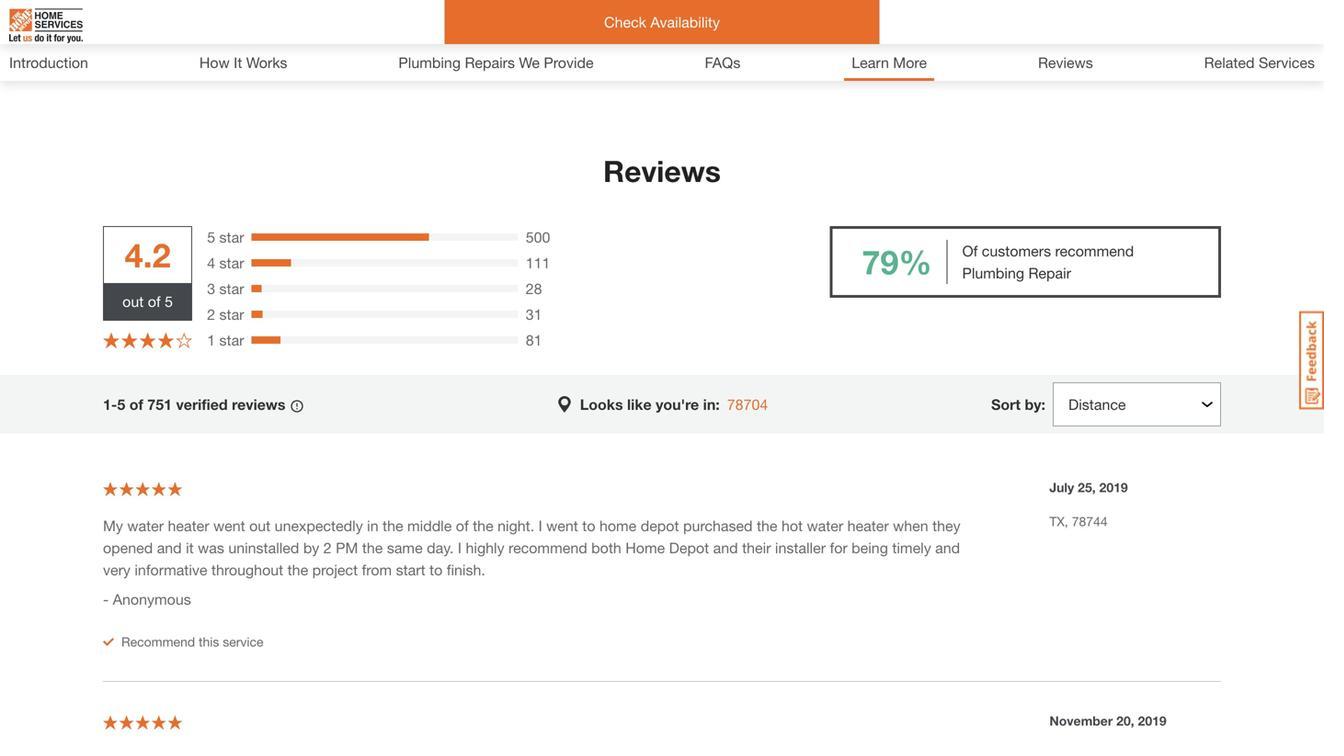 Task type: describe. For each thing, give the bounding box(es) containing it.
the down by
[[287, 561, 308, 579]]

repair
[[1028, 264, 1071, 282]]

4.2
[[125, 235, 171, 275]]

faqs
[[705, 54, 741, 71]]

plumbing repairs we provide
[[399, 54, 594, 71]]

opened
[[103, 539, 153, 557]]

repairs
[[465, 54, 515, 71]]

star for 4
[[219, 254, 244, 272]]

0 vertical spatial 5
[[207, 228, 215, 246]]

finish.
[[447, 561, 485, 579]]

star for 1
[[219, 331, 244, 349]]

751
[[147, 396, 172, 413]]

0 horizontal spatial reviews
[[603, 154, 721, 189]]

customers
[[982, 242, 1051, 260]]

0 vertical spatial plumbing
[[399, 54, 461, 71]]

28 2 star
[[207, 280, 542, 323]]

being
[[852, 539, 888, 557]]

availability
[[650, 13, 720, 31]]

home
[[599, 517, 637, 535]]

1 horizontal spatial reviews
[[1038, 54, 1093, 71]]

feedback link image
[[1299, 311, 1324, 410]]

anonymous
[[113, 591, 191, 608]]

1-
[[103, 396, 117, 413]]

of inside the my water heater went out unexpectedly in the middle of the night.  i went to home depot purchased the hot water heater when they opened and it was uninstalled by 2 pm the same day.  i highly recommend both home depot and their installer for being timely and very informative throughout the project from start to finish.
[[456, 517, 469, 535]]

like
[[627, 396, 652, 413]]

1 went from the left
[[213, 517, 245, 535]]

they
[[932, 517, 961, 535]]

more
[[893, 54, 927, 71]]

tx, 78744
[[1049, 514, 1108, 529]]

500 4 star
[[207, 228, 550, 272]]

1 horizontal spatial to
[[582, 517, 595, 535]]

4
[[207, 254, 215, 272]]

november 20, 2019
[[1049, 714, 1167, 729]]

unexpectedly
[[275, 517, 363, 535]]

do it for you logo image
[[9, 1, 83, 51]]

was
[[198, 539, 224, 557]]

purchased
[[683, 517, 753, 535]]

for
[[830, 539, 848, 557]]

sort by:
[[991, 396, 1045, 413]]

check availability button
[[444, 0, 880, 44]]

-
[[103, 591, 109, 608]]

20,
[[1116, 714, 1134, 729]]

1 star from the top
[[219, 228, 244, 246]]

installer
[[775, 539, 826, 557]]

★ ★ ★ ★ ★ for my
[[103, 480, 182, 498]]

0 horizontal spatial of
[[129, 396, 143, 413]]

night.
[[498, 517, 534, 535]]

79%
[[862, 242, 932, 282]]

by:
[[1025, 396, 1045, 413]]

out inside the my water heater went out unexpectedly in the middle of the night.  i went to home depot purchased the hot water heater when they opened and it was uninstalled by 2 pm the same day.  i highly recommend both home depot and their installer for being timely and very informative throughout the project from start to finish.
[[249, 517, 271, 535]]

the right "in"
[[383, 517, 403, 535]]

☆ ☆ ☆ ☆ ☆ for november
[[103, 714, 182, 731]]

2 star link
[[207, 303, 244, 326]]

the up their
[[757, 517, 777, 535]]

2019 for july 25, 2019
[[1099, 480, 1128, 495]]

3 star link
[[207, 278, 244, 300]]

28
[[526, 280, 542, 297]]

both
[[591, 539, 621, 557]]

looks
[[580, 396, 623, 413]]

star for 2
[[219, 306, 244, 323]]

1 water from the left
[[127, 517, 164, 535]]

day.
[[427, 539, 454, 557]]

check
[[604, 13, 646, 31]]

recommend inside the my water heater went out unexpectedly in the middle of the night.  i went to home depot purchased the hot water heater when they opened and it was uninstalled by 2 pm the same day.  i highly recommend both home depot and their installer for being timely and very informative throughout the project from start to finish.
[[509, 539, 587, 557]]

500
[[526, 228, 550, 246]]

111 3 star
[[207, 254, 550, 297]]

it
[[186, 539, 194, 557]]

depot
[[641, 517, 679, 535]]

1
[[207, 331, 215, 349]]

from
[[362, 561, 392, 579]]

related services
[[1204, 54, 1315, 71]]

☆ ☆ ☆ ☆ ☆ for my
[[103, 480, 182, 498]]

1 heater from the left
[[168, 517, 209, 535]]

in:
[[703, 396, 720, 413]]

111
[[526, 254, 550, 272]]

project
[[312, 561, 358, 579]]

home
[[625, 539, 665, 557]]

2 heater from the left
[[847, 517, 889, 535]]

learn
[[852, 54, 889, 71]]

july
[[1049, 480, 1074, 495]]

related
[[1204, 54, 1255, 71]]

of customers recommend plumbing repair
[[962, 242, 1134, 282]]

1 vertical spatial 5
[[165, 293, 173, 310]]

78704 link
[[727, 396, 768, 413]]

how it works
[[199, 54, 287, 71]]

2 inside 28 2 star
[[207, 306, 215, 323]]

1 ★ ★ ★ ★ ★ from the top
[[103, 331, 192, 350]]

2 and from the left
[[713, 539, 738, 557]]



Task type: locate. For each thing, give the bounding box(es) containing it.
78744
[[1072, 514, 1108, 529]]

2 ★ ★ ★ ★ ★ from the top
[[103, 480, 182, 498]]

recommend
[[1055, 242, 1134, 260], [509, 539, 587, 557]]

this
[[199, 634, 219, 650]]

☆ ☆ ☆ ☆ ☆ up my at the bottom
[[103, 480, 182, 498]]

i
[[538, 517, 542, 535], [458, 539, 462, 557]]

4 star link
[[207, 252, 244, 274]]

star inside 31 1 star
[[219, 331, 244, 349]]

water up for
[[807, 517, 843, 535]]

recommend
[[121, 634, 195, 650]]

works
[[246, 54, 287, 71]]

my water heater went out unexpectedly in the middle of the night.  i went to home depot purchased the hot water heater when they opened and it was uninstalled by 2 pm the same day.  i highly recommend both home depot and their installer for being timely and very informative throughout the project from start to finish.
[[103, 517, 961, 579]]

3 ★ ★ ★ ★ ★ from the top
[[103, 714, 182, 731]]

0 vertical spatial recommend
[[1055, 242, 1134, 260]]

78704
[[727, 396, 768, 413]]

out up uninstalled
[[249, 517, 271, 535]]

timely
[[892, 539, 931, 557]]

2019 right 20,
[[1138, 714, 1167, 729]]

3 ☆ ☆ ☆ ☆ ☆ from the top
[[103, 714, 182, 731]]

0 horizontal spatial 5
[[117, 396, 125, 413]]

out down 4.2
[[122, 293, 144, 310]]

5 left 3
[[165, 293, 173, 310]]

2019 right 25, in the bottom right of the page
[[1099, 480, 1128, 495]]

my
[[103, 517, 123, 535]]

to up the both
[[582, 517, 595, 535]]

1 horizontal spatial plumbing
[[962, 264, 1024, 282]]

1 horizontal spatial out
[[249, 517, 271, 535]]

2 horizontal spatial 5
[[207, 228, 215, 246]]

sort
[[991, 396, 1021, 413]]

it
[[234, 54, 242, 71]]

their
[[742, 539, 771, 557]]

water up opened
[[127, 517, 164, 535]]

you're
[[656, 396, 699, 413]]

of down 4.2
[[148, 293, 161, 310]]

2 went from the left
[[546, 517, 578, 535]]

star right 4
[[219, 254, 244, 272]]

2 horizontal spatial and
[[935, 539, 960, 557]]

1 vertical spatial i
[[458, 539, 462, 557]]

depot
[[669, 539, 709, 557]]

- anonymous
[[103, 591, 191, 608]]

november
[[1049, 714, 1113, 729]]

2019
[[1099, 480, 1128, 495], [1138, 714, 1167, 729]]

introduction
[[9, 54, 88, 71]]

the down "in"
[[362, 539, 383, 557]]

3 star from the top
[[219, 280, 244, 297]]

star for 3
[[219, 280, 244, 297]]

1 vertical spatial 2
[[323, 539, 332, 557]]

1-5 of 751 verified reviews
[[103, 396, 290, 413]]

☆ ☆ ☆ ☆ ☆
[[103, 331, 192, 350], [103, 480, 182, 498], [103, 714, 182, 731]]

heater up being
[[847, 517, 889, 535]]

verified
[[176, 396, 228, 413]]

pm
[[336, 539, 358, 557]]

1 vertical spatial plumbing
[[962, 264, 1024, 282]]

2019 for november 20, 2019
[[1138, 714, 1167, 729]]

0 horizontal spatial 2
[[207, 306, 215, 323]]

★ ★ ★ ★ ★
[[103, 331, 192, 350], [103, 480, 182, 498], [103, 714, 182, 731]]

2 horizontal spatial of
[[456, 517, 469, 535]]

informative
[[135, 561, 207, 579]]

recommend this service
[[121, 634, 263, 650]]

star inside 28 2 star
[[219, 306, 244, 323]]

0 vertical spatial 2
[[207, 306, 215, 323]]

went
[[213, 517, 245, 535], [546, 517, 578, 535]]

the up highly
[[473, 517, 493, 535]]

2 star from the top
[[219, 254, 244, 272]]

1 vertical spatial ☆ ☆ ☆ ☆ ☆
[[103, 480, 182, 498]]

25,
[[1078, 480, 1096, 495]]

same
[[387, 539, 423, 557]]

provide
[[544, 54, 594, 71]]

star
[[219, 228, 244, 246], [219, 254, 244, 272], [219, 280, 244, 297], [219, 306, 244, 323], [219, 331, 244, 349]]

0 vertical spatial out
[[122, 293, 144, 310]]

4 star from the top
[[219, 306, 244, 323]]

5 up 4
[[207, 228, 215, 246]]

star right 1
[[219, 331, 244, 349]]

2 vertical spatial of
[[456, 517, 469, 535]]

2 vertical spatial 5
[[117, 396, 125, 413]]

☆ ☆ ☆ ☆ ☆ down 'recommend'
[[103, 714, 182, 731]]

of up highly
[[456, 517, 469, 535]]

start
[[396, 561, 425, 579]]

31 1 star
[[207, 306, 542, 349]]

1 vertical spatial 2019
[[1138, 714, 1167, 729]]

0 horizontal spatial i
[[458, 539, 462, 557]]

1 ☆ ☆ ☆ ☆ ☆ from the top
[[103, 331, 192, 350]]

3
[[207, 280, 215, 297]]

0 horizontal spatial water
[[127, 517, 164, 535]]

star up 1 star link
[[219, 306, 244, 323]]

1 vertical spatial of
[[129, 396, 143, 413]]

water
[[127, 517, 164, 535], [807, 517, 843, 535]]

and left it
[[157, 539, 182, 557]]

reviews
[[232, 396, 286, 413]]

1 horizontal spatial 2
[[323, 539, 332, 557]]

0 horizontal spatial out
[[122, 293, 144, 310]]

reviews
[[1038, 54, 1093, 71], [603, 154, 721, 189]]

0 vertical spatial 2019
[[1099, 480, 1128, 495]]

1 horizontal spatial of
[[148, 293, 161, 310]]

of
[[962, 242, 978, 260]]

1 vertical spatial ★ ★ ★ ★ ★
[[103, 480, 182, 498]]

we
[[519, 54, 540, 71]]

5 star from the top
[[219, 331, 244, 349]]

of left 751
[[129, 396, 143, 413]]

2 inside the my water heater went out unexpectedly in the middle of the night.  i went to home depot purchased the hot water heater when they opened and it was uninstalled by 2 pm the same day.  i highly recommend both home depot and their installer for being timely and very informative throughout the project from start to finish.
[[323, 539, 332, 557]]

31
[[526, 306, 542, 323]]

2 vertical spatial ☆ ☆ ☆ ☆ ☆
[[103, 714, 182, 731]]

3 and from the left
[[935, 539, 960, 557]]

☆
[[103, 331, 120, 350], [121, 331, 138, 350], [139, 331, 156, 350], [158, 331, 174, 350], [176, 331, 192, 350], [103, 480, 118, 498], [119, 480, 134, 498], [135, 480, 150, 498], [152, 480, 166, 498], [168, 480, 182, 498], [103, 714, 118, 731], [119, 714, 134, 731], [135, 714, 150, 731], [152, 714, 166, 731], [168, 714, 182, 731]]

1 horizontal spatial 5
[[165, 293, 173, 310]]

plumbing inside of customers recommend plumbing repair
[[962, 264, 1024, 282]]

1 horizontal spatial 2019
[[1138, 714, 1167, 729]]

common toilet problems - images image
[[449, 0, 633, 50]]

1 and from the left
[[157, 539, 182, 557]]

middle
[[407, 517, 452, 535]]

1 vertical spatial recommend
[[509, 539, 587, 557]]

0 horizontal spatial plumbing
[[399, 54, 461, 71]]

very
[[103, 561, 130, 579]]

hot
[[782, 517, 803, 535]]

0 horizontal spatial recommend
[[509, 539, 587, 557]]

tx,
[[1049, 514, 1068, 529]]

recommend up repair
[[1055, 242, 1134, 260]]

★ ★ ★ ★ ★ up my at the bottom
[[103, 480, 182, 498]]

0 vertical spatial to
[[582, 517, 595, 535]]

5 star link
[[207, 226, 244, 248]]

★ ★ ★ ★ ★ for november
[[103, 714, 182, 731]]

in
[[367, 517, 378, 535]]

0 vertical spatial reviews
[[1038, 54, 1093, 71]]

recommend inside of customers recommend plumbing repair
[[1055, 242, 1134, 260]]

1 horizontal spatial went
[[546, 517, 578, 535]]

0 horizontal spatial and
[[157, 539, 182, 557]]

learn more
[[852, 54, 927, 71]]

0 horizontal spatial to
[[429, 561, 443, 579]]

service
[[223, 634, 263, 650]]

★ ★ ★ ★ ★ down out of 5
[[103, 331, 192, 350]]

uninstalled
[[228, 539, 299, 557]]

star up 4 star link
[[219, 228, 244, 246]]

★
[[103, 331, 120, 350], [121, 331, 138, 350], [139, 331, 156, 350], [158, 331, 174, 350], [176, 331, 192, 350], [103, 480, 118, 498], [119, 480, 134, 498], [135, 480, 150, 498], [152, 480, 166, 498], [168, 480, 182, 498], [103, 714, 118, 731], [119, 714, 134, 731], [135, 714, 150, 731], [152, 714, 166, 731], [168, 714, 182, 731]]

recommend down night.
[[509, 539, 587, 557]]

star inside '111 3 star'
[[219, 280, 244, 297]]

2 vertical spatial ★ ★ ★ ★ ★
[[103, 714, 182, 731]]

2 water from the left
[[807, 517, 843, 535]]

2 ☆ ☆ ☆ ☆ ☆ from the top
[[103, 480, 182, 498]]

i right day.
[[458, 539, 462, 557]]

out of 5
[[122, 293, 173, 310]]

looks like you're in: 78704
[[580, 396, 768, 413]]

services
[[1259, 54, 1315, 71]]

to down day.
[[429, 561, 443, 579]]

5 left 751
[[117, 396, 125, 413]]

1 horizontal spatial i
[[538, 517, 542, 535]]

0 horizontal spatial 2019
[[1099, 480, 1128, 495]]

0 vertical spatial i
[[538, 517, 542, 535]]

5
[[207, 228, 215, 246], [165, 293, 173, 310], [117, 396, 125, 413]]

0 vertical spatial ★ ★ ★ ★ ★
[[103, 331, 192, 350]]

★ ★ ★ ★ ★ down 'recommend'
[[103, 714, 182, 731]]

check availability
[[604, 13, 720, 31]]

the
[[383, 517, 403, 535], [473, 517, 493, 535], [757, 517, 777, 535], [362, 539, 383, 557], [287, 561, 308, 579]]

1 horizontal spatial water
[[807, 517, 843, 535]]

went up was
[[213, 517, 245, 535]]

how to fix a leaky faucet - image image
[[9, 0, 193, 50]]

1 vertical spatial out
[[249, 517, 271, 535]]

0 vertical spatial ☆ ☆ ☆ ☆ ☆
[[103, 331, 192, 350]]

81
[[526, 331, 542, 349]]

and down they at the bottom right of the page
[[935, 539, 960, 557]]

star inside 500 4 star
[[219, 254, 244, 272]]

0 horizontal spatial heater
[[168, 517, 209, 535]]

highly
[[466, 539, 504, 557]]

july 25, 2019
[[1049, 480, 1128, 495]]

and
[[157, 539, 182, 557], [713, 539, 738, 557], [935, 539, 960, 557]]

1 horizontal spatial heater
[[847, 517, 889, 535]]

1 horizontal spatial recommend
[[1055, 242, 1134, 260]]

0 horizontal spatial went
[[213, 517, 245, 535]]

2 down 3
[[207, 306, 215, 323]]

of
[[148, 293, 161, 310], [129, 396, 143, 413], [456, 517, 469, 535]]

2 right by
[[323, 539, 332, 557]]

1 horizontal spatial and
[[713, 539, 738, 557]]

1 vertical spatial to
[[429, 561, 443, 579]]

and down "purchased"
[[713, 539, 738, 557]]

how
[[199, 54, 230, 71]]

throughout
[[211, 561, 283, 579]]

heater up it
[[168, 517, 209, 535]]

1 vertical spatial reviews
[[603, 154, 721, 189]]

☆ ☆ ☆ ☆ ☆ down out of 5
[[103, 331, 192, 350]]

5 star
[[207, 228, 244, 246]]

i right night.
[[538, 517, 542, 535]]

plumbing left the repairs
[[399, 54, 461, 71]]

plumbing down the customers
[[962, 264, 1024, 282]]

0 vertical spatial of
[[148, 293, 161, 310]]

how to prevent pipes from freezing - image image
[[889, 0, 1073, 50]]

went right night.
[[546, 517, 578, 535]]

star right 3
[[219, 280, 244, 297]]



Task type: vqa. For each thing, say whether or not it's contained in the screenshot.
topmost Reviews
yes



